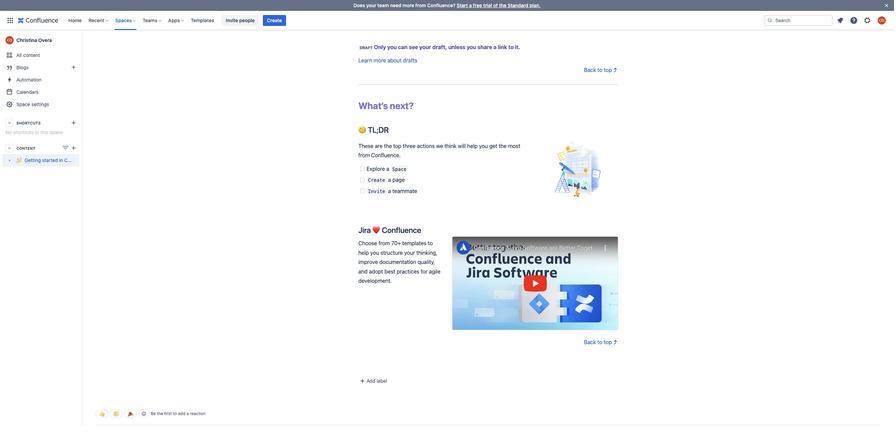 Task type: vqa. For each thing, say whether or not it's contained in the screenshot.
:check_mark: ICON
no



Task type: describe. For each thing, give the bounding box(es) containing it.
apps button
[[166, 15, 187, 26]]

0 vertical spatial space
[[16, 101, 30, 107]]

shortcuts button
[[3, 117, 79, 129]]

all content
[[16, 52, 40, 58]]

search image
[[768, 18, 773, 23]]

content
[[16, 146, 35, 150]]

invite a teammate
[[368, 188, 418, 194]]

will
[[458, 143, 466, 149]]

0 vertical spatial from
[[416, 2, 426, 8]]

templates
[[191, 17, 214, 23]]

team
[[378, 2, 389, 8]]

add label
[[367, 378, 387, 384]]

back to top ⤴
[[584, 339, 618, 345]]

recent
[[89, 17, 104, 23]]

to inside choose from 70+ templates to help you structure your thinking, improve documentation quality, and adopt best practices for agile development.
[[428, 240, 433, 246]]

to inside learn more about drafts back to top ⤴
[[598, 67, 603, 73]]

invite people
[[226, 17, 255, 23]]

learn more about drafts link
[[359, 57, 418, 64]]

the right get
[[499, 143, 507, 149]]

about
[[388, 57, 402, 64]]

0 horizontal spatial your
[[367, 2, 377, 8]]

space
[[50, 129, 63, 135]]

practices
[[397, 268, 420, 275]]

change view image
[[61, 144, 70, 152]]

copy image
[[388, 126, 397, 134]]

1 vertical spatial your
[[420, 44, 431, 50]]

you inside choose from 70+ templates to help you structure your thinking, improve documentation quality, and adopt best practices for agile development.
[[371, 250, 379, 256]]

trial
[[484, 2, 492, 8]]

home
[[68, 17, 82, 23]]

need
[[390, 2, 402, 8]]

content
[[23, 52, 40, 58]]

2 ⤴ from the top
[[614, 339, 618, 345]]

christina overa link
[[3, 33, 79, 47]]

started
[[42, 157, 58, 163]]

drafts
[[403, 57, 418, 64]]

add reaction image
[[141, 411, 147, 417]]

add
[[178, 411, 185, 416]]

blogs link
[[3, 61, 79, 74]]

and
[[359, 268, 368, 275]]

70+
[[392, 240, 401, 246]]

plan.
[[530, 2, 541, 8]]

does
[[354, 2, 365, 8]]

automation link
[[3, 74, 79, 86]]

people
[[239, 17, 255, 23]]

documentation
[[380, 259, 416, 265]]

are
[[375, 143, 383, 149]]

1 vertical spatial copy image
[[421, 226, 429, 234]]

2 vertical spatial top
[[604, 339, 612, 345]]

you inside these are the top three actions we think will help you get the most from confluence.
[[479, 143, 488, 149]]

the right of
[[499, 2, 507, 8]]

0 vertical spatial copy image
[[413, 102, 421, 110]]

the right be
[[157, 411, 163, 416]]

create link
[[263, 15, 286, 26]]

next?
[[390, 100, 414, 111]]

calendars link
[[3, 86, 79, 98]]

be
[[151, 411, 156, 416]]

blogs
[[16, 64, 29, 70]]

templates
[[402, 240, 427, 246]]

your inside choose from 70+ templates to help you structure your thinking, improve documentation quality, and adopt best practices for agile development.
[[404, 250, 415, 256]]

link
[[498, 44, 507, 50]]

collapse sidebar image
[[74, 33, 89, 47]]

templates link
[[189, 15, 216, 26]]

see
[[409, 44, 418, 50]]

space inside explore a space
[[392, 166, 407, 172]]

choose from 70+ templates to help you structure your thinking, improve documentation quality, and adopt best practices for agile development.
[[359, 240, 442, 284]]

a left free
[[469, 2, 472, 8]]

from inside choose from 70+ templates to help you structure your thinking, improve documentation quality, and adopt best practices for agile development.
[[379, 240, 390, 246]]

getting
[[25, 157, 41, 163]]

banner containing home
[[0, 11, 895, 30]]

in for shortcuts
[[35, 129, 39, 135]]

notification icon image
[[837, 16, 845, 24]]

learn
[[359, 57, 372, 64]]

teammate
[[393, 188, 418, 194]]

calendars
[[16, 89, 39, 95]]

you left can
[[388, 44, 397, 50]]

confluence?
[[428, 2, 456, 8]]

content button
[[3, 142, 79, 154]]

settings
[[31, 101, 49, 107]]

invite for people
[[226, 17, 238, 23]]

automation
[[16, 77, 42, 83]]

2 back from the top
[[584, 339, 597, 345]]

you left share
[[467, 44, 477, 50]]

only
[[374, 44, 386, 50]]

for
[[421, 268, 428, 275]]

standard
[[508, 2, 529, 8]]

more inside learn more about drafts back to top ⤴
[[374, 57, 386, 64]]

confluence.
[[371, 152, 401, 158]]

quality,
[[418, 259, 435, 265]]

add
[[367, 378, 376, 384]]

free
[[473, 2, 482, 8]]

think
[[445, 143, 457, 149]]

explore
[[367, 166, 385, 172]]

space settings link
[[3, 98, 79, 111]]



Task type: locate. For each thing, give the bounding box(es) containing it.
shortcuts
[[13, 129, 34, 135]]

help inside these are the top three actions we think will help you get the most from confluence.
[[467, 143, 478, 149]]

can
[[398, 44, 408, 50]]

create down explore
[[368, 177, 386, 183]]

1 vertical spatial back to top ⤴ link
[[584, 339, 618, 345]]

you left get
[[479, 143, 488, 149]]

2 back to top ⤴ link from the top
[[584, 339, 618, 345]]

global element
[[4, 11, 764, 30]]

your right 'see'
[[420, 44, 431, 50]]

0 horizontal spatial more
[[374, 57, 386, 64]]

invite for a
[[368, 189, 386, 194]]

home link
[[66, 15, 84, 26]]

add shortcut image
[[70, 119, 78, 127]]

does your team need more from confluence? start a free trial of the standard plan.
[[354, 2, 541, 8]]

1 vertical spatial more
[[374, 57, 386, 64]]

0 vertical spatial top
[[604, 67, 612, 73]]

share
[[478, 44, 493, 50]]

1 vertical spatial from
[[359, 152, 370, 158]]

0 vertical spatial back
[[584, 67, 597, 73]]

1 vertical spatial in
[[59, 157, 63, 163]]

confluence image
[[18, 16, 58, 24], [18, 16, 58, 24]]

actions
[[417, 143, 435, 149]]

1 horizontal spatial your
[[404, 250, 415, 256]]

copy image
[[413, 102, 421, 110], [421, 226, 429, 234]]

label
[[377, 378, 387, 384]]

0 horizontal spatial create
[[267, 17, 282, 23]]

reaction
[[190, 411, 206, 416]]

more down only
[[374, 57, 386, 64]]

0 vertical spatial more
[[403, 2, 414, 8]]

⤴ inside learn more about drafts back to top ⤴
[[614, 67, 618, 73]]

0 vertical spatial confluence
[[64, 157, 89, 163]]

1 vertical spatial confluence
[[382, 225, 421, 235]]

0 vertical spatial ⤴
[[614, 67, 618, 73]]

top
[[604, 67, 612, 73], [394, 143, 402, 149], [604, 339, 612, 345]]

0 vertical spatial help
[[467, 143, 478, 149]]

a left link
[[494, 44, 497, 50]]

invite inside invite a teammate
[[368, 189, 386, 194]]

your down templates in the left bottom of the page
[[404, 250, 415, 256]]

1 horizontal spatial more
[[403, 2, 414, 8]]

1 back to top ⤴ link from the top
[[584, 67, 618, 73]]

create right people
[[267, 17, 282, 23]]

first
[[164, 411, 172, 416]]

invite left people
[[226, 17, 238, 23]]

christina
[[16, 37, 37, 43]]

back to top ⤴ link
[[584, 67, 618, 73], [584, 339, 618, 345]]

teams
[[143, 17, 157, 23]]

1 ⤴ from the top
[[614, 67, 618, 73]]

a up "create a page"
[[387, 166, 390, 172]]

Add label text field
[[358, 378, 410, 385]]

1 horizontal spatial in
[[59, 157, 63, 163]]

a down "create a page"
[[388, 188, 391, 194]]

a right add
[[187, 411, 189, 416]]

0 horizontal spatial help
[[359, 250, 369, 256]]

🧐
[[359, 125, 366, 135]]

these are the top three actions we think will help you get the most from confluence.
[[359, 143, 522, 158]]

:tada: image
[[128, 411, 133, 417]]

more right need
[[403, 2, 414, 8]]

confluence inside space element
[[64, 157, 89, 163]]

1 vertical spatial help
[[359, 250, 369, 256]]

thinking,
[[417, 250, 438, 256]]

christina overa
[[16, 37, 52, 43]]

0 vertical spatial in
[[35, 129, 39, 135]]

0 horizontal spatial space
[[16, 101, 30, 107]]

help inside choose from 70+ templates to help you structure your thinking, improve documentation quality, and adopt best practices for agile development.
[[359, 250, 369, 256]]

you
[[388, 44, 397, 50], [467, 44, 477, 50], [479, 143, 488, 149], [371, 250, 379, 256]]

appswitcher icon image
[[6, 16, 14, 24]]

1 vertical spatial space
[[392, 166, 407, 172]]

apps
[[168, 17, 180, 23]]

getting started in confluence
[[25, 157, 89, 163]]

of
[[494, 2, 498, 8]]

0 vertical spatial invite
[[226, 17, 238, 23]]

:tada: image
[[128, 411, 133, 417]]

back
[[584, 67, 597, 73], [584, 339, 597, 345]]

back inside learn more about drafts back to top ⤴
[[584, 67, 597, 73]]

create a page image
[[70, 144, 78, 152]]

create inside 'global' element
[[267, 17, 282, 23]]

a left page
[[388, 177, 391, 183]]

getting started in confluence link
[[3, 154, 89, 167]]

1 horizontal spatial space
[[392, 166, 407, 172]]

close image
[[883, 1, 891, 10]]

these
[[359, 143, 374, 149]]

development.
[[359, 278, 392, 284]]

:thumbsup: image
[[99, 411, 105, 417], [99, 411, 105, 417]]

recent button
[[87, 15, 111, 26]]

start a free trial of the standard plan. link
[[457, 2, 541, 8]]

space up page
[[392, 166, 407, 172]]

from
[[416, 2, 426, 8], [359, 152, 370, 158], [379, 240, 390, 246]]

best
[[385, 268, 396, 275]]

spaces
[[115, 17, 132, 23]]

in for started
[[59, 157, 63, 163]]

settings icon image
[[864, 16, 872, 24]]

1 horizontal spatial confluence
[[382, 225, 421, 235]]

Search field
[[765, 15, 833, 26]]

1 vertical spatial invite
[[368, 189, 386, 194]]

0 vertical spatial create
[[267, 17, 282, 23]]

get
[[490, 143, 498, 149]]

what's
[[359, 100, 388, 111]]

create a blog image
[[70, 63, 78, 71]]

2 horizontal spatial from
[[416, 2, 426, 8]]

space element
[[0, 30, 89, 426]]

confluence
[[64, 157, 89, 163], [382, 225, 421, 235]]

you up improve
[[371, 250, 379, 256]]

0 vertical spatial your
[[367, 2, 377, 8]]

explore a space
[[367, 166, 407, 172]]

invite inside invite people button
[[226, 17, 238, 23]]

create for create
[[267, 17, 282, 23]]

no
[[5, 129, 12, 135]]

top inside learn more about drafts back to top ⤴
[[604, 67, 612, 73]]

1 vertical spatial ⤴
[[614, 339, 618, 345]]

more
[[403, 2, 414, 8], [374, 57, 386, 64]]

0 horizontal spatial invite
[[226, 17, 238, 23]]

from left 70+
[[379, 240, 390, 246]]

in right started
[[59, 157, 63, 163]]

your left team
[[367, 2, 377, 8]]

0 horizontal spatial confluence
[[64, 157, 89, 163]]

choose
[[359, 240, 377, 246]]

help right will
[[467, 143, 478, 149]]

2 vertical spatial from
[[379, 240, 390, 246]]

to
[[509, 44, 514, 50], [598, 67, 603, 73], [428, 240, 433, 246], [598, 339, 603, 345], [173, 411, 177, 416]]

1 vertical spatial back
[[584, 339, 597, 345]]

tl;dr
[[368, 125, 389, 135]]

it.
[[515, 44, 521, 50]]

1 vertical spatial top
[[394, 143, 402, 149]]

confluence down create a page icon in the top left of the page
[[64, 157, 89, 163]]

2 vertical spatial your
[[404, 250, 415, 256]]

0 horizontal spatial from
[[359, 152, 370, 158]]

help icon image
[[850, 16, 859, 24]]

space settings
[[16, 101, 49, 107]]

from down the these
[[359, 152, 370, 158]]

0 horizontal spatial in
[[35, 129, 39, 135]]

unless
[[449, 44, 466, 50]]

0 vertical spatial back to top ⤴ link
[[584, 67, 618, 73]]

confluence up 70+
[[382, 225, 421, 235]]

improve
[[359, 259, 378, 265]]

create for create a page
[[368, 177, 386, 183]]

we
[[436, 143, 443, 149]]

create a page
[[368, 177, 405, 183]]

page
[[393, 177, 405, 183]]

most
[[508, 143, 521, 149]]

banner
[[0, 11, 895, 30]]

create inside "create a page"
[[368, 177, 386, 183]]

be the first to add a reaction
[[151, 411, 206, 416]]

adopt
[[369, 268, 383, 275]]

draft
[[360, 45, 373, 50]]

three
[[403, 143, 416, 149]]

1 back from the top
[[584, 67, 597, 73]]

1 vertical spatial create
[[368, 177, 386, 183]]

a
[[469, 2, 472, 8], [494, 44, 497, 50], [387, 166, 390, 172], [388, 177, 391, 183], [388, 188, 391, 194], [187, 411, 189, 416]]

start
[[457, 2, 468, 8]]

invite down "create a page"
[[368, 189, 386, 194]]

spaces button
[[113, 15, 139, 26]]

structure
[[381, 250, 403, 256]]

:clap: image
[[114, 411, 119, 417], [114, 411, 119, 417]]

the right are
[[384, 143, 392, 149]]

1 horizontal spatial from
[[379, 240, 390, 246]]

in left "this"
[[35, 129, 39, 135]]

from left confluence?
[[416, 2, 426, 8]]

❤️
[[373, 225, 381, 235]]

top inside these are the top three actions we think will help you get the most from confluence.
[[394, 143, 402, 149]]

2 horizontal spatial your
[[420, 44, 431, 50]]

space down calendars
[[16, 101, 30, 107]]

1 horizontal spatial create
[[368, 177, 386, 183]]

draft,
[[433, 44, 447, 50]]

help down the choose
[[359, 250, 369, 256]]

1 horizontal spatial invite
[[368, 189, 386, 194]]

no shortcuts in this space
[[5, 129, 63, 135]]

1 horizontal spatial help
[[467, 143, 478, 149]]

your profile and preferences image
[[878, 16, 886, 24]]

this
[[40, 129, 48, 135]]

all content link
[[3, 49, 79, 61]]

from inside these are the top three actions we think will help you get the most from confluence.
[[359, 152, 370, 158]]

teams button
[[141, 15, 164, 26]]

what's next?
[[359, 100, 414, 111]]

⤴
[[614, 67, 618, 73], [614, 339, 618, 345]]



